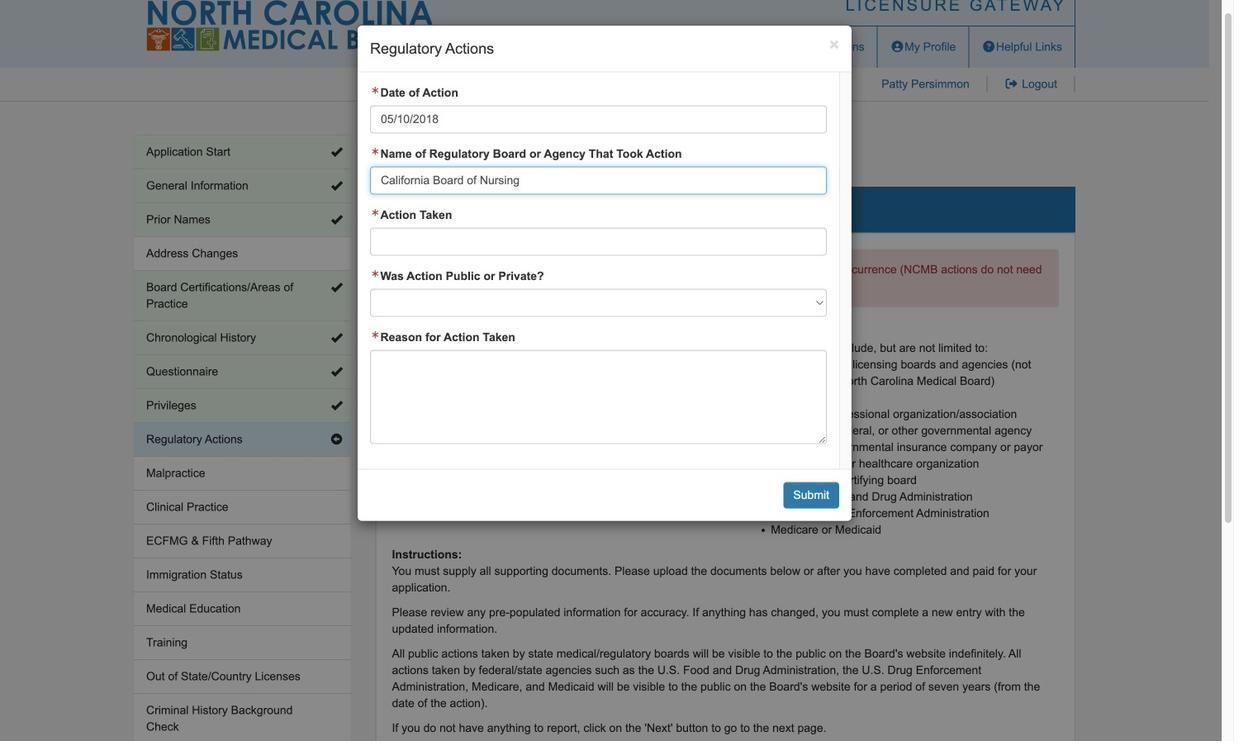 Task type: vqa. For each thing, say whether or not it's contained in the screenshot.
the middle fw icon
yes



Task type: describe. For each thing, give the bounding box(es) containing it.
1 fw image from the top
[[370, 87, 380, 95]]

4 fw image from the top
[[370, 331, 380, 339]]

MM/DD/YYYY text field
[[370, 106, 827, 134]]

question circle image
[[982, 41, 996, 52]]

4 ok image from the top
[[331, 400, 342, 411]]

2 fw image from the top
[[370, 209, 380, 217]]

1 ok image from the top
[[331, 146, 342, 158]]

3 ok image from the top
[[331, 332, 342, 344]]

user circle image
[[890, 41, 905, 52]]

fw image
[[370, 148, 380, 156]]



Task type: locate. For each thing, give the bounding box(es) containing it.
0 vertical spatial ok image
[[331, 146, 342, 158]]

circle arrow left image
[[331, 434, 342, 445]]

fw image
[[370, 87, 380, 95], [370, 209, 380, 217], [370, 270, 380, 278], [370, 331, 380, 339]]

ok image
[[331, 214, 342, 226], [331, 282, 342, 293], [331, 332, 342, 344], [331, 400, 342, 411]]

1 vertical spatial ok image
[[331, 180, 342, 192]]

3 ok image from the top
[[331, 366, 342, 378]]

2 ok image from the top
[[331, 282, 342, 293]]

1 ok image from the top
[[331, 214, 342, 226]]

north carolina medical board logo image
[[146, 0, 435, 51]]

2 ok image from the top
[[331, 180, 342, 192]]

sign out image
[[1004, 78, 1019, 90]]

ok image
[[331, 146, 342, 158], [331, 180, 342, 192], [331, 366, 342, 378]]

3 fw image from the top
[[370, 270, 380, 278]]

None submit
[[784, 482, 839, 509]]

2 vertical spatial ok image
[[331, 366, 342, 378]]

None text field
[[370, 167, 827, 195], [370, 228, 827, 256], [370, 350, 827, 444], [370, 167, 827, 195], [370, 228, 827, 256], [370, 350, 827, 444]]



